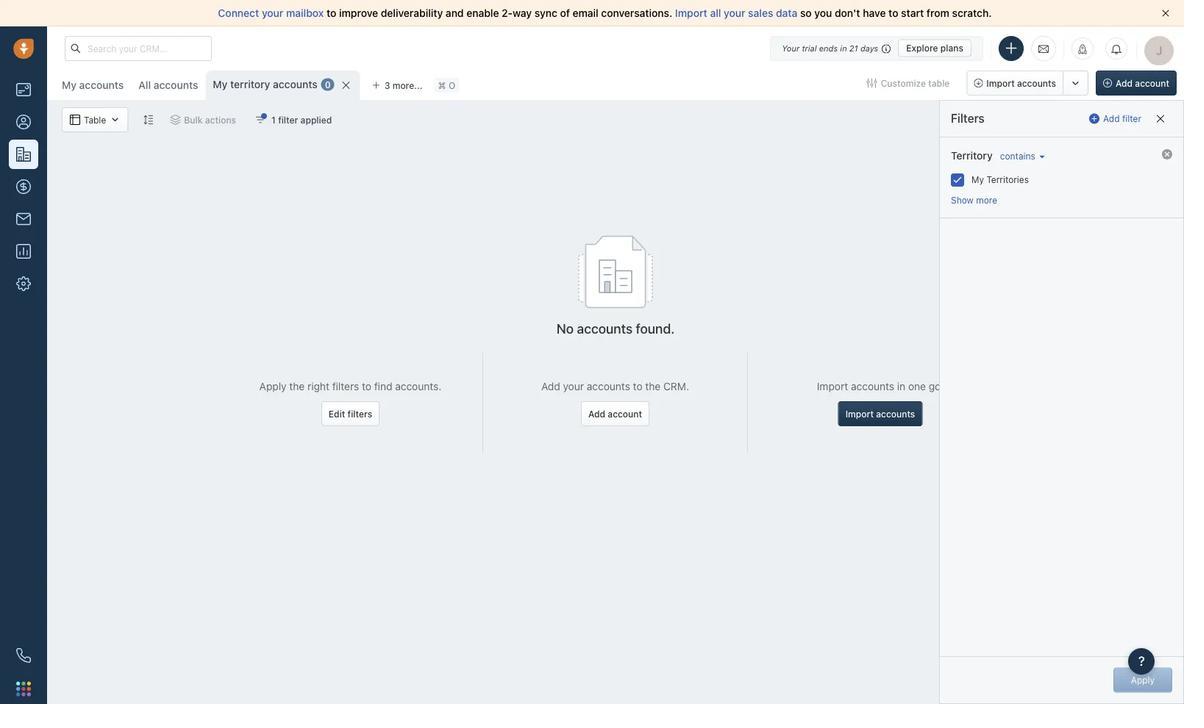 Task type: vqa. For each thing, say whether or not it's contained in the screenshot.
click to the bottom
no



Task type: describe. For each thing, give the bounding box(es) containing it.
all
[[710, 7, 721, 19]]

1 vertical spatial import accounts button
[[839, 402, 923, 427]]

improve
[[339, 7, 378, 19]]

add filter
[[1104, 114, 1142, 124]]

applied
[[301, 115, 332, 125]]

show more
[[951, 195, 998, 206]]

territory
[[951, 150, 993, 162]]

of
[[560, 7, 570, 19]]

table button
[[62, 107, 128, 132]]

explore plans link
[[899, 39, 972, 57]]

plans
[[941, 43, 964, 53]]

3 more... button
[[364, 75, 431, 96]]

territory
[[230, 78, 270, 91]]

edit filters
[[329, 409, 372, 419]]

ends
[[820, 43, 838, 53]]

0 vertical spatial filters
[[332, 381, 359, 393]]

2 container_wx8msf4aqz5i3rn1 image from the left
[[110, 115, 120, 125]]

1 filter applied button
[[246, 107, 342, 132]]

style_myh0__igzzd8unmi image
[[143, 115, 153, 125]]

add inside 'link'
[[1104, 114, 1120, 124]]

0
[[325, 79, 331, 90]]

table
[[929, 78, 950, 88]]

0 vertical spatial import accounts button
[[967, 71, 1064, 96]]

all
[[139, 79, 151, 91]]

to left the start on the right of the page
[[889, 7, 899, 19]]

my accounts
[[62, 79, 124, 91]]

1 vertical spatial add account button
[[581, 402, 650, 427]]

connect your mailbox to improve deliverability and enable 2-way sync of email conversations. import all your sales data so you don't have to start from scratch.
[[218, 7, 992, 19]]

edit filters button
[[321, 402, 380, 427]]

import accounts in one go.
[[817, 381, 944, 393]]

Search your CRM... text field
[[65, 36, 212, 61]]

accounts down import accounts in one go.
[[877, 409, 916, 419]]

my for my territory accounts 0
[[213, 78, 228, 91]]

contains
[[1001, 151, 1036, 161]]

all accounts
[[139, 79, 198, 91]]

right
[[308, 381, 330, 393]]

add your accounts to the crm.
[[542, 381, 690, 393]]

accounts up table
[[79, 79, 124, 91]]

you
[[815, 7, 833, 19]]

1 horizontal spatial add account button
[[1096, 71, 1177, 96]]

deliverability
[[381, 7, 443, 19]]

trial
[[802, 43, 817, 53]]

accounts left one
[[851, 381, 895, 393]]

to right mailbox
[[327, 7, 337, 19]]

actions
[[205, 115, 236, 125]]

your for connect your mailbox to improve deliverability and enable 2-way sync of email conversations. import all your sales data so you don't have to start from scratch.
[[262, 7, 284, 19]]

accounts down 'no accounts found.'
[[587, 381, 631, 393]]

container_wx8msf4aqz5i3rn1 image inside 1 filter applied button
[[255, 115, 266, 125]]

connect
[[218, 7, 259, 19]]

more
[[977, 195, 998, 206]]

container_wx8msf4aqz5i3rn1 image for customize
[[867, 78, 878, 88]]

to left crm.
[[633, 381, 643, 393]]

bulk actions button
[[161, 107, 246, 132]]

3
[[385, 80, 390, 91]]

no accounts found.
[[557, 321, 675, 337]]

import inside group
[[987, 78, 1015, 88]]

⌘
[[438, 80, 446, 90]]

accounts.
[[395, 381, 442, 393]]

crm.
[[664, 381, 690, 393]]

territories
[[987, 175, 1029, 185]]

my for my accounts
[[62, 79, 77, 91]]

customize
[[881, 78, 926, 88]]

no
[[557, 321, 574, 337]]

1 horizontal spatial in
[[898, 381, 906, 393]]

my for my territories
[[972, 175, 985, 185]]

freshworks switcher image
[[16, 682, 31, 697]]

my territories
[[972, 175, 1029, 185]]

explore
[[907, 43, 939, 53]]

1 horizontal spatial add account
[[1116, 78, 1170, 88]]

your trial ends in 21 days
[[782, 43, 879, 53]]

import accounts inside group
[[987, 78, 1057, 88]]



Task type: locate. For each thing, give the bounding box(es) containing it.
filter inside 'link'
[[1123, 114, 1142, 124]]

my up table popup button
[[62, 79, 77, 91]]

add account button down add your accounts to the crm.
[[581, 402, 650, 427]]

0 horizontal spatial add account
[[589, 409, 642, 419]]

so
[[801, 7, 812, 19]]

0 vertical spatial import accounts
[[987, 78, 1057, 88]]

my up show more link
[[972, 175, 985, 185]]

find
[[374, 381, 393, 393]]

connect your mailbox link
[[218, 7, 327, 19]]

1 horizontal spatial my
[[213, 78, 228, 91]]

0 horizontal spatial the
[[289, 381, 305, 393]]

explore plans
[[907, 43, 964, 53]]

filter inside button
[[278, 115, 298, 125]]

your
[[262, 7, 284, 19], [724, 7, 746, 19], [563, 381, 584, 393]]

container_wx8msf4aqz5i3rn1 image right table
[[110, 115, 120, 125]]

2 the from the left
[[646, 381, 661, 393]]

show
[[951, 195, 974, 206]]

your right the all
[[724, 7, 746, 19]]

container_wx8msf4aqz5i3rn1 image
[[70, 115, 80, 125], [110, 115, 120, 125]]

accounts right no
[[577, 321, 633, 337]]

1
[[272, 115, 276, 125]]

the left crm.
[[646, 381, 661, 393]]

0 vertical spatial add account
[[1116, 78, 1170, 88]]

1 the from the left
[[289, 381, 305, 393]]

1 container_wx8msf4aqz5i3rn1 image from the left
[[70, 115, 80, 125]]

0 horizontal spatial in
[[841, 43, 847, 53]]

add account button up 'add filter' in the right of the page
[[1096, 71, 1177, 96]]

1 horizontal spatial filter
[[1123, 114, 1142, 124]]

go.
[[929, 381, 944, 393]]

accounts inside group
[[1018, 78, 1057, 88]]

1 vertical spatial filters
[[348, 409, 372, 419]]

container_wx8msf4aqz5i3rn1 image inside customize table button
[[867, 78, 878, 88]]

add filter link
[[1090, 107, 1142, 131]]

import accounts down import accounts in one go.
[[846, 409, 916, 419]]

filters right edit
[[348, 409, 372, 419]]

filters inside button
[[348, 409, 372, 419]]

1 horizontal spatial container_wx8msf4aqz5i3rn1 image
[[110, 115, 120, 125]]

container_wx8msf4aqz5i3rn1 image left table
[[70, 115, 80, 125]]

contains button
[[997, 150, 1046, 162]]

0 vertical spatial account
[[1136, 78, 1170, 88]]

don't
[[835, 7, 861, 19]]

container_wx8msf4aqz5i3rn1 image inside bulk actions button
[[170, 115, 180, 125]]

import accounts button
[[967, 71, 1064, 96], [839, 402, 923, 427]]

import accounts button down import accounts in one go.
[[839, 402, 923, 427]]

0 horizontal spatial my
[[62, 79, 77, 91]]

21
[[850, 43, 859, 53]]

0 horizontal spatial add account button
[[581, 402, 650, 427]]

phone element
[[9, 642, 38, 671]]

to
[[327, 7, 337, 19], [889, 7, 899, 19], [362, 381, 372, 393], [633, 381, 643, 393]]

email
[[573, 7, 599, 19]]

add account down add your accounts to the crm.
[[589, 409, 642, 419]]

2 horizontal spatial your
[[724, 7, 746, 19]]

add account button
[[1096, 71, 1177, 96], [581, 402, 650, 427]]

3 more...
[[385, 80, 423, 91]]

import accounts group
[[967, 71, 1089, 96]]

your down no
[[563, 381, 584, 393]]

enable
[[467, 7, 499, 19]]

mailbox
[[286, 7, 324, 19]]

1 horizontal spatial import accounts button
[[967, 71, 1064, 96]]

the
[[289, 381, 305, 393], [646, 381, 661, 393]]

2-
[[502, 7, 513, 19]]

start
[[902, 7, 924, 19]]

show more link
[[951, 195, 998, 206]]

your left mailbox
[[262, 7, 284, 19]]

accounts down "email" image
[[1018, 78, 1057, 88]]

0 horizontal spatial filter
[[278, 115, 298, 125]]

filter for 1
[[278, 115, 298, 125]]

days
[[861, 43, 879, 53]]

accounts right all
[[154, 79, 198, 91]]

0 horizontal spatial import accounts
[[846, 409, 916, 419]]

my left territory
[[213, 78, 228, 91]]

1 horizontal spatial container_wx8msf4aqz5i3rn1 image
[[255, 115, 266, 125]]

customize table
[[881, 78, 950, 88]]

import all your sales data link
[[675, 7, 801, 19]]

container_wx8msf4aqz5i3rn1 image
[[867, 78, 878, 88], [170, 115, 180, 125], [255, 115, 266, 125]]

1 horizontal spatial your
[[563, 381, 584, 393]]

in left the 21
[[841, 43, 847, 53]]

my territory accounts 0
[[213, 78, 331, 91]]

conversations.
[[602, 7, 673, 19]]

⌘ o
[[438, 80, 456, 90]]

2 horizontal spatial my
[[972, 175, 985, 185]]

more...
[[393, 80, 423, 91]]

add account
[[1116, 78, 1170, 88], [589, 409, 642, 419]]

container_wx8msf4aqz5i3rn1 image left 1
[[255, 115, 266, 125]]

your for add your accounts to the crm.
[[563, 381, 584, 393]]

1 vertical spatial add account
[[589, 409, 642, 419]]

account up 'add filter' in the right of the page
[[1136, 78, 1170, 88]]

account
[[1136, 78, 1170, 88], [608, 409, 642, 419]]

1 vertical spatial in
[[898, 381, 906, 393]]

filters
[[951, 112, 985, 126]]

add
[[1116, 78, 1133, 88], [1104, 114, 1120, 124], [542, 381, 561, 393], [589, 409, 606, 419]]

way
[[513, 7, 532, 19]]

bulk actions
[[184, 115, 236, 125]]

0 horizontal spatial container_wx8msf4aqz5i3rn1 image
[[70, 115, 80, 125]]

filters right the right
[[332, 381, 359, 393]]

0 horizontal spatial container_wx8msf4aqz5i3rn1 image
[[170, 115, 180, 125]]

customize table button
[[858, 71, 960, 96]]

data
[[776, 7, 798, 19]]

edit
[[329, 409, 345, 419]]

import accounts button down "email" image
[[967, 71, 1064, 96]]

to left the find
[[362, 381, 372, 393]]

add account up 'add filter' in the right of the page
[[1116, 78, 1170, 88]]

1 vertical spatial import accounts
[[846, 409, 916, 419]]

0 vertical spatial in
[[841, 43, 847, 53]]

o
[[449, 80, 456, 90]]

0 horizontal spatial import accounts button
[[839, 402, 923, 427]]

accounts left 0 at the left of page
[[273, 78, 318, 91]]

all accounts button
[[131, 71, 206, 100], [139, 79, 198, 91]]

my territory accounts link
[[213, 77, 318, 92]]

1 horizontal spatial account
[[1136, 78, 1170, 88]]

import accounts down "email" image
[[987, 78, 1057, 88]]

1 horizontal spatial import accounts
[[987, 78, 1057, 88]]

apply
[[260, 381, 287, 393]]

found.
[[636, 321, 675, 337]]

sales
[[748, 7, 774, 19]]

the left the right
[[289, 381, 305, 393]]

from
[[927, 7, 950, 19]]

one
[[909, 381, 926, 393]]

accounts
[[1018, 78, 1057, 88], [273, 78, 318, 91], [79, 79, 124, 91], [154, 79, 198, 91], [577, 321, 633, 337], [587, 381, 631, 393], [851, 381, 895, 393], [877, 409, 916, 419]]

filters
[[332, 381, 359, 393], [348, 409, 372, 419]]

email image
[[1039, 43, 1049, 55]]

1 horizontal spatial the
[[646, 381, 661, 393]]

table
[[84, 115, 106, 125]]

my
[[213, 78, 228, 91], [62, 79, 77, 91], [972, 175, 985, 185]]

account down add your accounts to the crm.
[[608, 409, 642, 419]]

import accounts
[[987, 78, 1057, 88], [846, 409, 916, 419]]

container_wx8msf4aqz5i3rn1 image for bulk
[[170, 115, 180, 125]]

sync
[[535, 7, 558, 19]]

container_wx8msf4aqz5i3rn1 image left customize
[[867, 78, 878, 88]]

filter for add
[[1123, 114, 1142, 124]]

0 horizontal spatial your
[[262, 7, 284, 19]]

in left one
[[898, 381, 906, 393]]

and
[[446, 7, 464, 19]]

2 horizontal spatial container_wx8msf4aqz5i3rn1 image
[[867, 78, 878, 88]]

0 horizontal spatial account
[[608, 409, 642, 419]]

0 vertical spatial add account button
[[1096, 71, 1177, 96]]

have
[[863, 7, 886, 19]]

your
[[782, 43, 800, 53]]

bulk
[[184, 115, 203, 125]]

1 filter applied
[[272, 115, 332, 125]]

scratch.
[[953, 7, 992, 19]]

1 vertical spatial account
[[608, 409, 642, 419]]

container_wx8msf4aqz5i3rn1 image left bulk
[[170, 115, 180, 125]]

close image
[[1163, 10, 1170, 17]]

apply the right filters to find accounts.
[[260, 381, 442, 393]]

in
[[841, 43, 847, 53], [898, 381, 906, 393]]

phone image
[[16, 649, 31, 664]]



